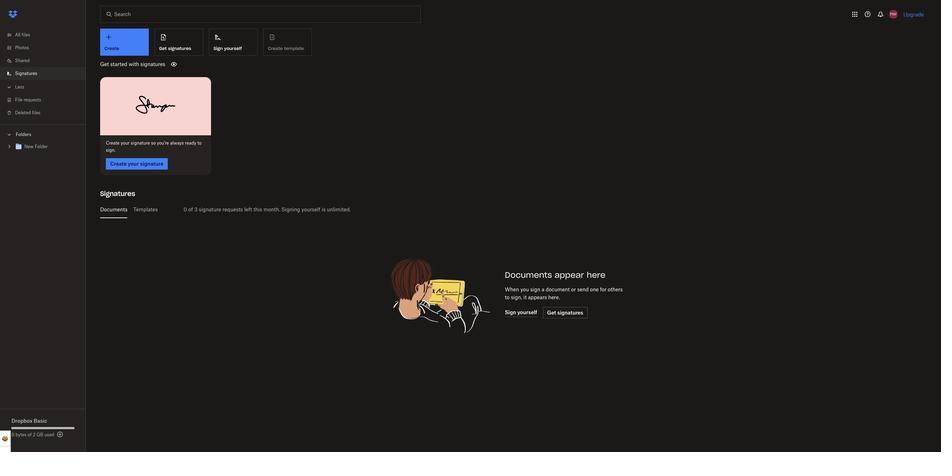 Task type: describe. For each thing, give the bounding box(es) containing it.
your for create your signature so you're always ready to sign.
[[121, 140, 130, 146]]

get started with signatures
[[100, 61, 165, 67]]

photos link
[[6, 42, 86, 54]]

basic
[[34, 419, 47, 425]]

0 vertical spatial sign yourself button
[[209, 29, 258, 56]]

dropbox image
[[6, 7, 20, 21]]

2 vertical spatial signatures
[[557, 310, 583, 316]]

so
[[151, 140, 156, 146]]

1 horizontal spatial signatures
[[168, 46, 191, 51]]

bytes
[[15, 433, 27, 438]]

1 vertical spatial get signatures button
[[543, 308, 588, 319]]

dropbox basic
[[11, 419, 47, 425]]

0 horizontal spatial get signatures
[[159, 46, 191, 51]]

new folder link
[[14, 142, 80, 152]]

1 horizontal spatial sign yourself
[[505, 310, 537, 316]]

1 horizontal spatial requests
[[223, 207, 243, 213]]

appears
[[528, 295, 547, 301]]

mw
[[890, 12, 897, 16]]

folders button
[[0, 129, 86, 140]]

send
[[577, 287, 589, 293]]

all files
[[15, 32, 30, 38]]

ready
[[185, 140, 196, 146]]

0 vertical spatial sign
[[214, 46, 223, 51]]

files for deleted files
[[32, 110, 40, 116]]

2
[[33, 433, 35, 438]]

all
[[15, 32, 21, 38]]

sign,
[[511, 295, 522, 301]]

create for create your signature so you're always ready to sign.
[[106, 140, 120, 146]]

templates
[[133, 207, 158, 213]]

you're
[[157, 140, 169, 146]]

file requests link
[[6, 94, 86, 107]]

create button
[[100, 29, 149, 56]]

to inside create your signature so you're always ready to sign.
[[197, 140, 202, 146]]

signature for create your signature
[[140, 161, 163, 167]]

this
[[253, 207, 262, 213]]

photos
[[15, 45, 29, 50]]

2 horizontal spatial get
[[547, 310, 556, 316]]

always
[[170, 140, 184, 146]]

is
[[322, 207, 326, 213]]

with
[[129, 61, 139, 67]]

appear
[[555, 270, 584, 280]]

sign
[[530, 287, 540, 293]]

1 vertical spatial signatures
[[140, 61, 165, 67]]

shared link
[[6, 54, 86, 67]]

signatures list item
[[0, 67, 86, 80]]

deleted files link
[[6, 107, 86, 120]]

1 vertical spatial sign
[[505, 310, 516, 316]]

yourself inside tab list
[[302, 207, 320, 213]]

1 vertical spatial get signatures
[[547, 310, 583, 316]]

folders
[[16, 132, 31, 137]]

of inside tab list
[[188, 207, 193, 213]]

less image
[[6, 84, 13, 91]]

2 vertical spatial signature
[[199, 207, 221, 213]]

1 vertical spatial signatures
[[100, 190, 135, 198]]

0 horizontal spatial yourself
[[224, 46, 242, 51]]

1 vertical spatial get
[[100, 61, 109, 67]]



Task type: vqa. For each thing, say whether or not it's contained in the screenshot.
dropbox
yes



Task type: locate. For each thing, give the bounding box(es) containing it.
dropbox
[[11, 419, 32, 425]]

1 vertical spatial yourself
[[302, 207, 320, 213]]

requests
[[24, 97, 41, 103], [223, 207, 243, 213]]

signatures down shared
[[15, 71, 37, 76]]

requests right the file
[[24, 97, 41, 103]]

create for create
[[104, 46, 119, 51]]

templates tab
[[133, 201, 158, 218]]

1 vertical spatial 0
[[11, 433, 14, 438]]

create up started at left
[[104, 46, 119, 51]]

1 horizontal spatial sign
[[505, 310, 516, 316]]

create inside create your signature 'button'
[[110, 161, 127, 167]]

upgrade
[[904, 11, 924, 17]]

0 horizontal spatial requests
[[24, 97, 41, 103]]

less
[[15, 84, 24, 90]]

0
[[184, 207, 187, 213], [11, 433, 14, 438]]

1 horizontal spatial get
[[159, 46, 167, 51]]

0 vertical spatial signatures
[[15, 71, 37, 76]]

your for create your signature
[[128, 161, 139, 167]]

all files link
[[6, 29, 86, 42]]

1 vertical spatial files
[[32, 110, 40, 116]]

0 horizontal spatial sign yourself button
[[209, 29, 258, 56]]

0 bytes of 2 gb used
[[11, 433, 54, 438]]

create
[[104, 46, 119, 51], [106, 140, 120, 146], [110, 161, 127, 167]]

it
[[524, 295, 527, 301]]

0 vertical spatial 0
[[184, 207, 187, 213]]

0 horizontal spatial documents
[[100, 207, 128, 213]]

create inside create your signature so you're always ready to sign.
[[106, 140, 120, 146]]

month.
[[264, 207, 280, 213]]

1 vertical spatial documents
[[505, 270, 552, 280]]

to
[[197, 140, 202, 146], [505, 295, 510, 301]]

sign.
[[106, 148, 116, 153]]

documents left templates
[[100, 207, 128, 213]]

new folder
[[24, 144, 48, 150]]

here
[[587, 270, 606, 280]]

0 left 3
[[184, 207, 187, 213]]

file requests
[[15, 97, 41, 103]]

1 horizontal spatial signatures
[[100, 190, 135, 198]]

signatures up documents tab
[[100, 190, 135, 198]]

get up the get started with signatures
[[159, 46, 167, 51]]

signature inside create your signature so you're always ready to sign.
[[131, 140, 150, 146]]

deleted
[[15, 110, 31, 116]]

1 horizontal spatial sign yourself button
[[505, 309, 537, 318]]

create down sign.
[[110, 161, 127, 167]]

your down create your signature so you're always ready to sign.
[[128, 161, 139, 167]]

for
[[600, 287, 607, 293]]

new
[[24, 144, 34, 150]]

signatures link
[[6, 67, 86, 80]]

0 for 0 bytes of 2 gb used
[[11, 433, 14, 438]]

signature right 3
[[199, 207, 221, 213]]

create up sign.
[[106, 140, 120, 146]]

0 vertical spatial signatures
[[168, 46, 191, 51]]

1 vertical spatial sign yourself button
[[505, 309, 537, 318]]

sign yourself button
[[209, 29, 258, 56], [505, 309, 537, 318]]

file
[[15, 97, 22, 103]]

get left started at left
[[100, 61, 109, 67]]

0 of 3 signature requests left this month. signing yourself is unlimited.
[[184, 207, 351, 213]]

requests inside list
[[24, 97, 41, 103]]

yourself
[[224, 46, 242, 51], [302, 207, 320, 213], [518, 310, 537, 316]]

documents for documents
[[100, 207, 128, 213]]

left
[[244, 207, 252, 213]]

shared
[[15, 58, 30, 63]]

requests left left
[[223, 207, 243, 213]]

signature down create your signature so you're always ready to sign.
[[140, 161, 163, 167]]

documents
[[100, 207, 128, 213], [505, 270, 552, 280]]

1 vertical spatial of
[[28, 433, 32, 438]]

Search text field
[[114, 10, 406, 18]]

list
[[0, 24, 86, 125]]

documents tab
[[100, 201, 128, 218]]

your up create your signature
[[121, 140, 130, 146]]

signature for create your signature so you're always ready to sign.
[[131, 140, 150, 146]]

get
[[159, 46, 167, 51], [100, 61, 109, 67], [547, 310, 556, 316]]

of left 3
[[188, 207, 193, 213]]

of
[[188, 207, 193, 213], [28, 433, 32, 438]]

files right all
[[22, 32, 30, 38]]

get signatures button
[[155, 29, 203, 56], [543, 308, 588, 319]]

one
[[590, 287, 599, 293]]

2 vertical spatial yourself
[[518, 310, 537, 316]]

1 horizontal spatial documents
[[505, 270, 552, 280]]

1 horizontal spatial get signatures button
[[543, 308, 588, 319]]

when
[[505, 287, 519, 293]]

0 vertical spatial yourself
[[224, 46, 242, 51]]

files for all files
[[22, 32, 30, 38]]

0 horizontal spatial sign yourself
[[214, 46, 242, 51]]

0 horizontal spatial signatures
[[15, 71, 37, 76]]

signatures inside 'link'
[[15, 71, 37, 76]]

sign yourself
[[214, 46, 242, 51], [505, 310, 537, 316]]

1 horizontal spatial to
[[505, 295, 510, 301]]

2 horizontal spatial yourself
[[518, 310, 537, 316]]

get more space image
[[56, 431, 64, 440]]

signing
[[282, 207, 300, 213]]

list containing all files
[[0, 24, 86, 125]]

1 horizontal spatial get signatures
[[547, 310, 583, 316]]

signature
[[131, 140, 150, 146], [140, 161, 163, 167], [199, 207, 221, 213]]

your
[[121, 140, 130, 146], [128, 161, 139, 167]]

signature inside 'button'
[[140, 161, 163, 167]]

1 horizontal spatial of
[[188, 207, 193, 213]]

0 horizontal spatial sign
[[214, 46, 223, 51]]

started
[[110, 61, 127, 67]]

0 vertical spatial your
[[121, 140, 130, 146]]

get signatures
[[159, 46, 191, 51], [547, 310, 583, 316]]

1 vertical spatial to
[[505, 295, 510, 301]]

0 horizontal spatial files
[[22, 32, 30, 38]]

or
[[571, 287, 576, 293]]

0 vertical spatial documents
[[100, 207, 128, 213]]

tab list
[[100, 201, 927, 218]]

upgrade link
[[904, 11, 924, 17]]

2 vertical spatial create
[[110, 161, 127, 167]]

0 horizontal spatial to
[[197, 140, 202, 146]]

to down when
[[505, 295, 510, 301]]

1 vertical spatial sign yourself
[[505, 310, 537, 316]]

2 horizontal spatial signatures
[[557, 310, 583, 316]]

create your signature so you're always ready to sign.
[[106, 140, 202, 153]]

your inside 'button'
[[128, 161, 139, 167]]

when you sign a document or send one for others to sign, it appears here.
[[505, 287, 623, 301]]

to inside when you sign a document or send one for others to sign, it appears here.
[[505, 295, 510, 301]]

3
[[194, 207, 197, 213]]

0 vertical spatial signature
[[131, 140, 150, 146]]

documents appear here
[[505, 270, 606, 280]]

deleted files
[[15, 110, 40, 116]]

your inside create your signature so you're always ready to sign.
[[121, 140, 130, 146]]

create for create your signature
[[110, 161, 127, 167]]

0 vertical spatial to
[[197, 140, 202, 146]]

document
[[546, 287, 570, 293]]

unlimited.
[[327, 207, 351, 213]]

you
[[521, 287, 529, 293]]

a
[[542, 287, 545, 293]]

signature left so
[[131, 140, 150, 146]]

0 horizontal spatial get signatures button
[[155, 29, 203, 56]]

create inside create popup button
[[104, 46, 119, 51]]

1 vertical spatial signature
[[140, 161, 163, 167]]

others
[[608, 287, 623, 293]]

0 for 0 of 3 signature requests left this month. signing yourself is unlimited.
[[184, 207, 187, 213]]

0 left bytes
[[11, 433, 14, 438]]

here.
[[548, 295, 560, 301]]

0 vertical spatial requests
[[24, 97, 41, 103]]

signatures
[[168, 46, 191, 51], [140, 61, 165, 67], [557, 310, 583, 316]]

documents up you
[[505, 270, 552, 280]]

documents for documents appear here
[[505, 270, 552, 280]]

create your signature
[[110, 161, 163, 167]]

0 vertical spatial sign yourself
[[214, 46, 242, 51]]

create your signature button
[[106, 158, 168, 170]]

1 horizontal spatial files
[[32, 110, 40, 116]]

0 horizontal spatial signatures
[[140, 61, 165, 67]]

sign
[[214, 46, 223, 51], [505, 310, 516, 316]]

used
[[44, 433, 54, 438]]

tab list containing documents
[[100, 201, 927, 218]]

0 vertical spatial create
[[104, 46, 119, 51]]

1 horizontal spatial yourself
[[302, 207, 320, 213]]

1 vertical spatial your
[[128, 161, 139, 167]]

0 vertical spatial get signatures
[[159, 46, 191, 51]]

1 vertical spatial create
[[106, 140, 120, 146]]

files right deleted
[[32, 110, 40, 116]]

mw button
[[888, 9, 899, 20]]

0 inside tab list
[[184, 207, 187, 213]]

folder
[[35, 144, 48, 150]]

0 horizontal spatial 0
[[11, 433, 14, 438]]

0 vertical spatial get signatures button
[[155, 29, 203, 56]]

1 horizontal spatial 0
[[184, 207, 187, 213]]

to right ready
[[197, 140, 202, 146]]

0 vertical spatial of
[[188, 207, 193, 213]]

0 vertical spatial get
[[159, 46, 167, 51]]

signatures
[[15, 71, 37, 76], [100, 190, 135, 198]]

0 vertical spatial files
[[22, 32, 30, 38]]

2 vertical spatial get
[[547, 310, 556, 316]]

get down here.
[[547, 310, 556, 316]]

0 horizontal spatial get
[[100, 61, 109, 67]]

0 horizontal spatial of
[[28, 433, 32, 438]]

1 vertical spatial requests
[[223, 207, 243, 213]]

gb
[[37, 433, 43, 438]]

files
[[22, 32, 30, 38], [32, 110, 40, 116]]

of left 2
[[28, 433, 32, 438]]



